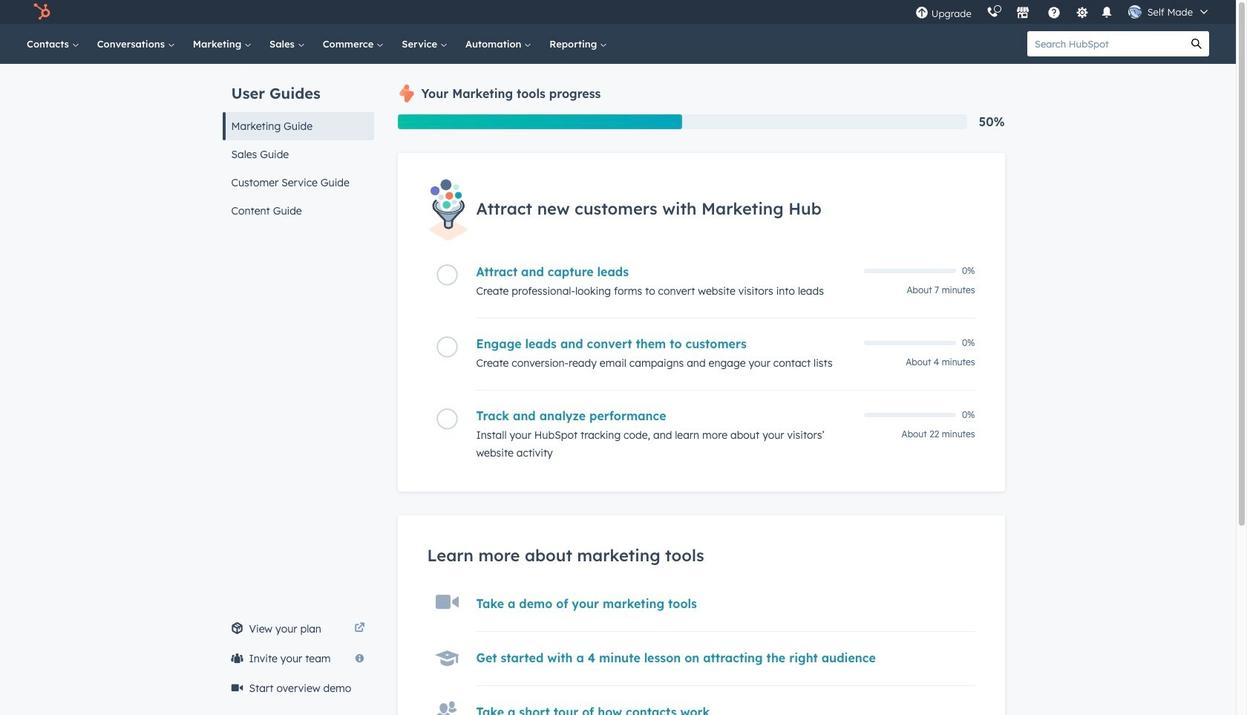 Task type: describe. For each thing, give the bounding box(es) containing it.
Search HubSpot search field
[[1028, 31, 1184, 56]]

2 link opens in a new window image from the top
[[355, 623, 365, 634]]

marketplaces image
[[1016, 7, 1030, 20]]

ruby anderson image
[[1128, 5, 1142, 19]]



Task type: locate. For each thing, give the bounding box(es) containing it.
1 link opens in a new window image from the top
[[355, 620, 365, 638]]

link opens in a new window image
[[355, 620, 365, 638], [355, 623, 365, 634]]

user guides element
[[222, 64, 374, 225]]

progress bar
[[398, 114, 683, 129]]

menu
[[908, 0, 1219, 24]]



Task type: vqa. For each thing, say whether or not it's contained in the screenshot.
user guides element in the top left of the page
yes



